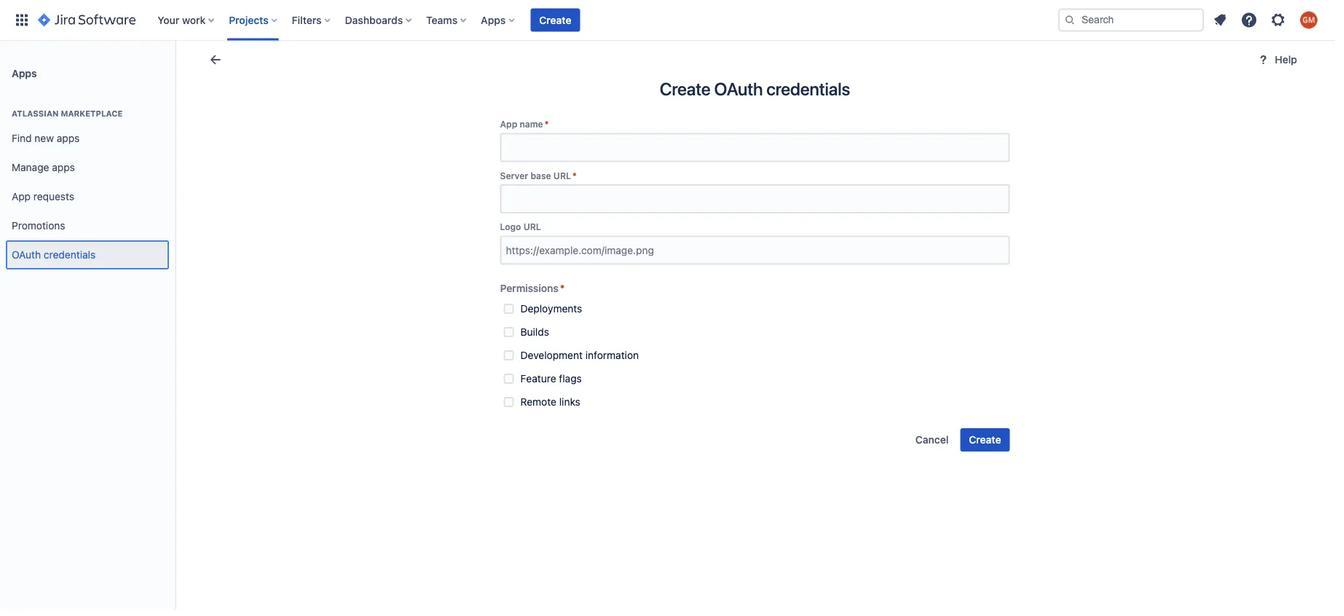 Task type: vqa. For each thing, say whether or not it's contained in the screenshot.
Learn more button
no



Task type: describe. For each thing, give the bounding box(es) containing it.
1 horizontal spatial *
[[560, 282, 565, 294]]

credentials inside 'atlassian marketplace' group
[[44, 249, 96, 261]]

find new apps link
[[6, 124, 169, 153]]

feature flags
[[521, 373, 582, 385]]

0 horizontal spatial url
[[524, 222, 541, 232]]

atlassian marketplace group
[[6, 93, 169, 274]]

your work
[[158, 14, 206, 26]]

find new apps
[[12, 132, 80, 144]]

flags
[[559, 373, 582, 385]]

primary element
[[9, 0, 1059, 40]]

remote links
[[521, 396, 581, 408]]

2 horizontal spatial *
[[573, 171, 577, 181]]

oauth credentials
[[12, 249, 96, 261]]

dashboards
[[345, 14, 403, 26]]

appswitcher icon image
[[13, 11, 31, 29]]

1 vertical spatial apps
[[52, 161, 75, 174]]

work
[[182, 14, 206, 26]]

development information
[[521, 350, 639, 362]]

cancel
[[916, 434, 949, 446]]

deployments
[[521, 303, 583, 315]]

manage apps
[[12, 161, 75, 174]]

sidebar navigation image
[[159, 58, 191, 87]]

0 horizontal spatial *
[[545, 119, 549, 129]]

name
[[520, 119, 543, 129]]

promotions
[[12, 220, 65, 232]]

1 vertical spatial create
[[660, 79, 711, 99]]

your
[[158, 14, 179, 26]]

projects
[[229, 14, 269, 26]]

app requests
[[12, 191, 74, 203]]

notifications image
[[1212, 11, 1229, 29]]

base
[[531, 171, 551, 181]]

help image
[[1241, 11, 1259, 29]]

help button
[[1246, 48, 1307, 71]]

manage apps link
[[6, 153, 169, 182]]

create button inside primary element
[[531, 8, 580, 32]]

atlassian
[[12, 109, 59, 118]]

your profile and settings image
[[1301, 11, 1318, 29]]

Logo URL field
[[502, 237, 1009, 263]]

app for app requests
[[12, 191, 31, 203]]

apps inside dropdown button
[[481, 14, 506, 26]]

filters
[[292, 14, 322, 26]]

feature
[[521, 373, 556, 385]]



Task type: locate. For each thing, give the bounding box(es) containing it.
* up "deployments" at the left of the page
[[560, 282, 565, 294]]

builds
[[521, 326, 549, 338]]

create button right cancel button
[[961, 429, 1010, 452]]

1 vertical spatial url
[[524, 222, 541, 232]]

1 horizontal spatial apps
[[481, 14, 506, 26]]

app down manage
[[12, 191, 31, 203]]

1 vertical spatial *
[[573, 171, 577, 181]]

help
[[1276, 54, 1298, 66]]

your work button
[[153, 8, 220, 32]]

remote
[[521, 396, 557, 408]]

atlassian marketplace
[[12, 109, 123, 118]]

back image
[[207, 51, 224, 69]]

create for create button to the right
[[970, 434, 1002, 446]]

apps button
[[477, 8, 521, 32]]

0 horizontal spatial credentials
[[44, 249, 96, 261]]

credentials
[[767, 79, 851, 99], [44, 249, 96, 261]]

promotions link
[[6, 211, 169, 240]]

create for create button in the primary element
[[540, 14, 572, 26]]

projects button
[[225, 8, 283, 32]]

1 vertical spatial app
[[12, 191, 31, 203]]

requests
[[33, 191, 74, 203]]

2 vertical spatial *
[[560, 282, 565, 294]]

url
[[554, 171, 571, 181], [524, 222, 541, 232]]

create
[[540, 14, 572, 26], [660, 79, 711, 99], [970, 434, 1002, 446]]

0 vertical spatial oauth
[[715, 79, 763, 99]]

1 horizontal spatial create
[[660, 79, 711, 99]]

0 horizontal spatial create
[[540, 14, 572, 26]]

permissions *
[[500, 282, 565, 294]]

apps right new
[[57, 132, 80, 144]]

0 horizontal spatial create button
[[531, 8, 580, 32]]

banner containing your work
[[0, 0, 1336, 41]]

teams button
[[422, 8, 472, 32]]

1 vertical spatial apps
[[12, 67, 37, 79]]

dashboards button
[[341, 8, 418, 32]]

cancel button
[[907, 429, 958, 452]]

0 vertical spatial apps
[[57, 132, 80, 144]]

apps right teams dropdown button
[[481, 14, 506, 26]]

0 vertical spatial app
[[500, 119, 518, 129]]

settings image
[[1270, 11, 1288, 29]]

*
[[545, 119, 549, 129], [573, 171, 577, 181], [560, 282, 565, 294]]

permissions
[[500, 282, 559, 294]]

apps
[[57, 132, 80, 144], [52, 161, 75, 174]]

find
[[12, 132, 32, 144]]

apps up requests at the top of the page
[[52, 161, 75, 174]]

* right name
[[545, 119, 549, 129]]

oauth inside 'atlassian marketplace' group
[[12, 249, 41, 261]]

app inside 'atlassian marketplace' group
[[12, 191, 31, 203]]

None field
[[502, 134, 1009, 161], [502, 186, 1009, 212], [502, 134, 1009, 161], [502, 186, 1009, 212]]

search image
[[1065, 14, 1076, 26]]

links
[[560, 396, 581, 408]]

app name *
[[500, 119, 549, 129]]

apps
[[481, 14, 506, 26], [12, 67, 37, 79]]

app requests link
[[6, 182, 169, 211]]

0 vertical spatial credentials
[[767, 79, 851, 99]]

create inside primary element
[[540, 14, 572, 26]]

0 horizontal spatial oauth
[[12, 249, 41, 261]]

2 vertical spatial create
[[970, 434, 1002, 446]]

information
[[586, 350, 639, 362]]

app left name
[[500, 119, 518, 129]]

oauth credentials link
[[6, 240, 169, 270]]

0 vertical spatial url
[[554, 171, 571, 181]]

0 vertical spatial create
[[540, 14, 572, 26]]

1 horizontal spatial credentials
[[767, 79, 851, 99]]

1 horizontal spatial url
[[554, 171, 571, 181]]

app
[[500, 119, 518, 129], [12, 191, 31, 203]]

create oauth credentials
[[660, 79, 851, 99]]

app for app name *
[[500, 119, 518, 129]]

url right the logo
[[524, 222, 541, 232]]

1 vertical spatial create button
[[961, 429, 1010, 452]]

0 vertical spatial apps
[[481, 14, 506, 26]]

banner
[[0, 0, 1336, 41]]

2 horizontal spatial create
[[970, 434, 1002, 446]]

manage
[[12, 161, 49, 174]]

new
[[35, 132, 54, 144]]

1 horizontal spatial create button
[[961, 429, 1010, 452]]

url right base
[[554, 171, 571, 181]]

jira software image
[[38, 11, 136, 29], [38, 11, 136, 29]]

server base url *
[[500, 171, 577, 181]]

0 horizontal spatial app
[[12, 191, 31, 203]]

logo url
[[500, 222, 541, 232]]

oauth
[[715, 79, 763, 99], [12, 249, 41, 261]]

Search field
[[1059, 8, 1205, 32]]

server
[[500, 171, 529, 181]]

1 horizontal spatial oauth
[[715, 79, 763, 99]]

marketplace
[[61, 109, 123, 118]]

0 vertical spatial *
[[545, 119, 549, 129]]

development
[[521, 350, 583, 362]]

1 vertical spatial credentials
[[44, 249, 96, 261]]

1 vertical spatial oauth
[[12, 249, 41, 261]]

filters button
[[288, 8, 336, 32]]

teams
[[426, 14, 458, 26]]

0 horizontal spatial apps
[[12, 67, 37, 79]]

0 vertical spatial create button
[[531, 8, 580, 32]]

1 horizontal spatial app
[[500, 119, 518, 129]]

logo
[[500, 222, 521, 232]]

apps up atlassian on the left
[[12, 67, 37, 79]]

create button right apps dropdown button
[[531, 8, 580, 32]]

create button
[[531, 8, 580, 32], [961, 429, 1010, 452]]

* right base
[[573, 171, 577, 181]]



